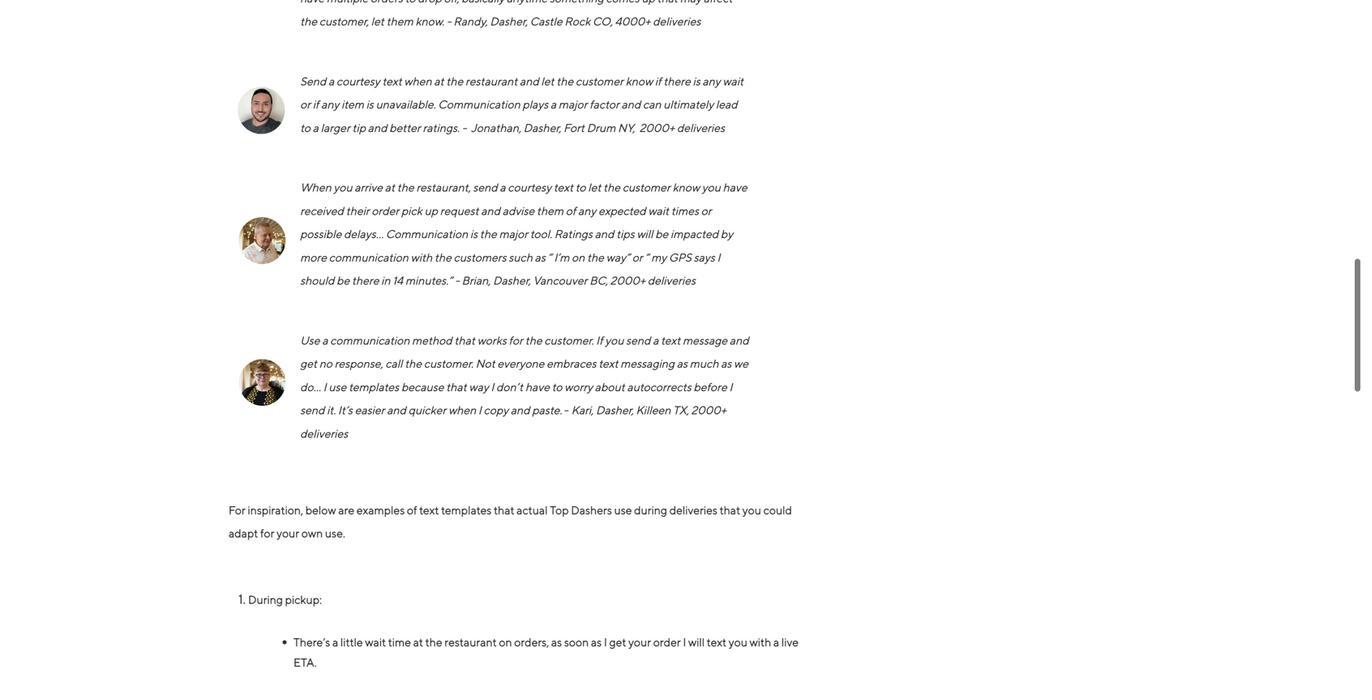 Task type: describe. For each thing, give the bounding box(es) containing it.
a inside when you arrive at the restaurant, send a courtesy text to let the customer know you have received their order pick up request and advise them of any expected wait times or possible delays... communication is the major tool. ratings and tips will be impacted by more communication with the customers such as " i'm on the way" or " my gps says i should be there in 14 minutes." - brian, dasher, vancouver bc, 2000+ deliveries
[[500, 181, 506, 194]]

1 vertical spatial is
[[366, 98, 374, 111]]

top
[[550, 504, 569, 517]]

have inside when you arrive at the restaurant, send a courtesy text to let the customer know you have received their order pick up request and advise them of any expected wait times or possible delays... communication is the major tool. ratings and tips will be impacted by more communication with the customers such as " i'm on the way" or " my gps says i should be there in 14 minutes." - brian, dasher, vancouver bc, 2000+ deliveries
[[723, 181, 747, 194]]

text up about
[[598, 357, 618, 371]]

text up messaging
[[661, 334, 680, 347]]

to inside when you arrive at the restaurant, send a courtesy text to let the customer know you have received their order pick up request and advise them of any expected wait times or possible delays... communication is the major tool. ratings and tips will be impacted by more communication with the customers such as " i'm on the way" or " my gps says i should be there in 14 minutes." - brian, dasher, vancouver bc, 2000+ deliveries
[[575, 181, 586, 194]]

and left tips
[[595, 227, 614, 241]]

i'm
[[554, 251, 569, 264]]

to inside send a courtesy text when at the restaurant and let the customer know if there is any wait or if any item is unavailable. communication plays a major factor and can ultimately lead to a larger tip and better ratings. -  jonathan, dasher, fort drum ny,  2000+ deliveries
[[300, 121, 310, 135]]

a up messaging
[[653, 334, 659, 347]]

restaurant for on
[[444, 636, 497, 649]]

message
[[683, 334, 727, 347]]

for inside for inspiration, below are examples of text templates that actual top dashers use during deliveries that you could adapt for your own use.
[[260, 527, 274, 540]]

with inside there's a little wait time at the restaurant on orders, as soon as i get your order i will text you with a live eta.
[[750, 636, 771, 649]]

plays
[[522, 98, 548, 111]]

2000+ inside when you arrive at the restaurant, send a courtesy text to let the customer know you have received their order pick up request and advise them of any expected wait times or possible delays... communication is the major tool. ratings and tips will be impacted by more communication with the customers such as " i'm on the way" or " my gps says i should be there in 14 minutes." - brian, dasher, vancouver bc, 2000+ deliveries
[[610, 274, 645, 288]]

their
[[346, 204, 369, 218]]

a right use at the left of the page
[[322, 334, 328, 347]]

the up pick
[[397, 181, 414, 194]]

the inside there's a little wait time at the restaurant on orders, as soon as i get your order i will text you with a live eta.
[[425, 636, 442, 649]]

there inside when you arrive at the restaurant, send a courtesy text to let the customer know you have received their order pick up request and advise them of any expected wait times or possible delays... communication is the major tool. ratings and tips will be impacted by more communication with the customers such as " i'm on the way" or " my gps says i should be there in 14 minutes." - brian, dasher, vancouver bc, 2000+ deliveries
[[352, 274, 379, 288]]

kari, dasher, killeen tx, 2000+ deliveries
[[300, 404, 726, 441]]

my
[[651, 251, 667, 264]]

at for time
[[413, 636, 423, 649]]

major inside when you arrive at the restaurant, send a courtesy text to let the customer know you have received their order pick up request and advise them of any expected wait times or possible delays... communication is the major tool. ratings and tips will be impacted by more communication with the customers such as " i'm on the way" or " my gps says i should be there in 14 minutes." - brian, dasher, vancouver bc, 2000+ deliveries
[[499, 227, 528, 241]]

2000+ inside kari, dasher, killeen tx, 2000+ deliveries
[[691, 404, 726, 417]]

as left much
[[677, 357, 687, 371]]

live
[[781, 636, 799, 649]]

2 horizontal spatial is
[[693, 74, 700, 88]]

ratings.
[[423, 121, 460, 135]]

don't
[[496, 381, 523, 394]]

better
[[389, 121, 421, 135]]

courtesy inside send a courtesy text when at the restaurant and let the customer know if there is any wait or if any item is unavailable. communication plays a major factor and can ultimately lead to a larger tip and better ratings. -  jonathan, dasher, fort drum ny,  2000+ deliveries
[[336, 74, 380, 88]]

possible
[[300, 227, 342, 241]]

there's
[[293, 636, 330, 649]]

them
[[537, 204, 564, 218]]

we
[[734, 357, 748, 371]]

the up minutes."
[[434, 251, 451, 264]]

killeen
[[636, 404, 671, 417]]

are
[[338, 504, 354, 517]]

and left advise
[[481, 204, 500, 218]]

customer inside when you arrive at the restaurant, send a courtesy text to let the customer know you have received their order pick up request and advise them of any expected wait times or possible delays... communication is the major tool. ratings and tips will be impacted by more communication with the customers such as " i'm on the way" or " my gps says i should be there in 14 minutes." - brian, dasher, vancouver bc, 2000+ deliveries
[[622, 181, 670, 194]]

soon
[[564, 636, 589, 649]]

much
[[690, 357, 719, 371]]

14
[[392, 274, 403, 288]]

up
[[424, 204, 438, 218]]

dasher, inside send a courtesy text when at the restaurant and let the customer know if there is any wait or if any item is unavailable. communication plays a major factor and can ultimately lead to a larger tip and better ratings. -  jonathan, dasher, fort drum ny,  2000+ deliveries
[[523, 121, 561, 135]]

by
[[721, 227, 733, 241]]

bc,
[[589, 274, 608, 288]]

1 vertical spatial send
[[626, 334, 651, 347]]

drum
[[587, 121, 616, 135]]

inspiration,
[[248, 504, 303, 517]]

templates inside for inspiration, below are examples of text templates that actual top dashers use during deliveries that you could adapt for your own use.
[[441, 504, 492, 517]]

that left actual
[[494, 504, 514, 517]]

you left arrive
[[334, 181, 352, 194]]

on inside when you arrive at the restaurant, send a courtesy text to let the customer know you have received their order pick up request and advise them of any expected wait times or possible delays... communication is the major tool. ratings and tips will be impacted by more communication with the customers such as " i'm on the way" or " my gps says i should be there in 14 minutes." - brian, dasher, vancouver bc, 2000+ deliveries
[[572, 251, 585, 264]]

and up we
[[729, 334, 749, 347]]

pick
[[401, 204, 422, 218]]

for
[[229, 504, 246, 517]]

and right easier
[[387, 404, 406, 417]]

for inspiration, below are examples of text templates that actual top dashers use during deliveries that you could adapt for your own use.
[[229, 504, 792, 540]]

let inside when you arrive at the restaurant, send a courtesy text to let the customer know you have received their order pick up request and advise them of any expected wait times or possible delays... communication is the major tool. ratings and tips will be impacted by more communication with the customers such as " i'm on the way" or " my gps says i should be there in 14 minutes." - brian, dasher, vancouver bc, 2000+ deliveries
[[588, 181, 601, 194]]

order inside there's a little wait time at the restaurant on orders, as soon as i get your order i will text you with a live eta.
[[653, 636, 681, 649]]

that left the works
[[454, 334, 475, 347]]

customer inside send a courtesy text when at the restaurant and let the customer know if there is any wait or if any item is unavailable. communication plays a major factor and can ultimately lead to a larger tip and better ratings. -  jonathan, dasher, fort drum ny,  2000+ deliveries
[[576, 74, 623, 88]]

use a communication method that works for the customer. if you send a text message and get no response, call the customer. not everyone embraces text messaging as much as we do... i use templates because that way i don't have to worry about autocorrects before i send it. it's easier and quicker when i copy and paste.
[[300, 334, 749, 417]]

about
[[595, 381, 625, 394]]

user-added image image for when
[[235, 215, 287, 266]]

- inside send a courtesy text when at the restaurant and let the customer know if there is any wait or if any item is unavailable. communication plays a major factor and can ultimately lead to a larger tip and better ratings. -  jonathan, dasher, fort drum ny,  2000+ deliveries
[[462, 121, 467, 135]]

a right the plays
[[550, 98, 556, 111]]

way
[[469, 381, 489, 394]]

tip
[[352, 121, 366, 135]]

your inside there's a little wait time at the restaurant on orders, as soon as i get your order i will text you with a live eta.
[[628, 636, 651, 649]]

unavailable.
[[376, 98, 436, 111]]

during
[[634, 504, 667, 517]]

0 horizontal spatial send
[[300, 404, 325, 417]]

could
[[763, 504, 792, 517]]

everyone
[[497, 357, 544, 371]]

as left soon
[[551, 636, 562, 649]]

gps
[[669, 251, 692, 264]]

embraces
[[547, 357, 596, 371]]

works
[[477, 334, 507, 347]]

vancouver
[[533, 274, 587, 288]]

call
[[385, 357, 402, 371]]

brian,
[[462, 274, 491, 288]]

2 horizontal spatial -
[[562, 404, 571, 417]]

any inside when you arrive at the restaurant, send a courtesy text to let the customer know you have received their order pick up request and advise them of any expected wait times or possible delays... communication is the major tool. ratings and tips will be impacted by more communication with the customers such as " i'm on the way" or " my gps says i should be there in 14 minutes." - brian, dasher, vancouver bc, 2000+ deliveries
[[578, 204, 596, 218]]

customers
[[454, 251, 506, 264]]

dashers
[[571, 504, 612, 517]]

if
[[596, 334, 603, 347]]

fort
[[563, 121, 584, 135]]

request
[[440, 204, 479, 218]]

1 horizontal spatial customer.
[[544, 334, 594, 347]]

ny,
[[618, 121, 635, 135]]

and right tip
[[368, 121, 387, 135]]

it.
[[327, 404, 336, 417]]

deliveries inside send a courtesy text when at the restaurant and let the customer know if there is any wait or if any item is unavailable. communication plays a major factor and can ultimately lead to a larger tip and better ratings. -  jonathan, dasher, fort drum ny,  2000+ deliveries
[[677, 121, 725, 135]]

ultimately
[[663, 98, 714, 111]]

deliveries inside kari, dasher, killeen tx, 2000+ deliveries
[[300, 427, 348, 441]]

to inside use a communication method that works for the customer. if you send a text message and get no response, call the customer. not everyone embraces text messaging as much as we do... i use templates because that way i don't have to worry about autocorrects before i send it. it's easier and quicker when i copy and paste.
[[552, 381, 562, 394]]

send a courtesy text when at the restaurant and let the customer know if there is any wait or if any item is unavailable. communication plays a major factor and can ultimately lead to a larger tip and better ratings. -  jonathan, dasher, fort drum ny,  2000+ deliveries
[[300, 74, 743, 135]]

2 vertical spatial or
[[632, 251, 643, 264]]

item
[[341, 98, 364, 111]]

of inside when you arrive at the restaurant, send a courtesy text to let the customer know you have received their order pick up request and advise them of any expected wait times or possible delays... communication is the major tool. ratings and tips will be impacted by more communication with the customers such as " i'm on the way" or " my gps says i should be there in 14 minutes." - brian, dasher, vancouver bc, 2000+ deliveries
[[566, 204, 576, 218]]

get inside use a communication method that works for the customer. if you send a text message and get no response, call the customer. not everyone embraces text messaging as much as we do... i use templates because that way i don't have to worry about autocorrects before i send it. it's easier and quicker when i copy and paste.
[[300, 357, 317, 371]]

says
[[694, 251, 715, 264]]

before
[[693, 381, 727, 394]]

you inside for inspiration, below are examples of text templates that actual top dashers use during deliveries that you could adapt for your own use.
[[742, 504, 761, 517]]

send
[[300, 74, 326, 88]]

own
[[301, 527, 323, 540]]

as left we
[[721, 357, 732, 371]]

minutes."
[[405, 274, 453, 288]]

should
[[300, 274, 334, 288]]

quicker
[[408, 404, 446, 417]]

for inside use a communication method that works for the customer. if you send a text message and get no response, call the customer. not everyone embraces text messaging as much as we do... i use templates because that way i don't have to worry about autocorrects before i send it. it's easier and quicker when i copy and paste.
[[509, 334, 523, 347]]

expected
[[598, 204, 646, 218]]

it's
[[338, 404, 353, 417]]

wait inside when you arrive at the restaurant, send a courtesy text to let the customer know you have received their order pick up request and advise them of any expected wait times or possible delays... communication is the major tool. ratings and tips will be impacted by more communication with the customers such as " i'm on the way" or " my gps says i should be there in 14 minutes." - brian, dasher, vancouver bc, 2000+ deliveries
[[648, 204, 669, 218]]

when inside send a courtesy text when at the restaurant and let the customer know if there is any wait or if any item is unavailable. communication plays a major factor and can ultimately lead to a larger tip and better ratings. -  jonathan, dasher, fort drum ny,  2000+ deliveries
[[404, 74, 432, 88]]

factor
[[589, 98, 619, 111]]

1 horizontal spatial if
[[655, 74, 661, 88]]

there's a little wait time at the restaurant on orders, as soon as i get your order i will text you with a live eta.
[[293, 636, 799, 670]]

a right send
[[328, 74, 334, 88]]

communication inside send a courtesy text when at the restaurant and let the customer know if there is any wait or if any item is unavailable. communication plays a major factor and can ultimately lead to a larger tip and better ratings. -  jonathan, dasher, fort drum ny,  2000+ deliveries
[[438, 98, 520, 111]]

response,
[[334, 357, 383, 371]]

dasher, inside when you arrive at the restaurant, send a courtesy text to let the customer know you have received their order pick up request and advise them of any expected wait times or possible delays... communication is the major tool. ratings and tips will be impacted by more communication with the customers such as " i'm on the way" or " my gps says i should be there in 14 minutes." - brian, dasher, vancouver bc, 2000+ deliveries
[[493, 274, 531, 288]]

restaurant for and
[[465, 74, 517, 88]]

lead
[[716, 98, 737, 111]]

wait inside send a courtesy text when at the restaurant and let the customer know if there is any wait or if any item is unavailable. communication plays a major factor and can ultimately lead to a larger tip and better ratings. -  jonathan, dasher, fort drum ny,  2000+ deliveries
[[723, 74, 743, 88]]

text inside there's a little wait time at the restaurant on orders, as soon as i get your order i will text you with a live eta.
[[707, 636, 726, 649]]

when inside use a communication method that works for the customer. if you send a text message and get no response, call the customer. not everyone embraces text messaging as much as we do... i use templates because that way i don't have to worry about autocorrects before i send it. it's easier and quicker when i copy and paste.
[[448, 404, 476, 417]]

method
[[412, 334, 452, 347]]

the up expected
[[603, 181, 620, 194]]

you inside use a communication method that works for the customer. if you send a text message and get no response, call the customer. not everyone embraces text messaging as much as we do... i use templates because that way i don't have to worry about autocorrects before i send it. it's easier and quicker when i copy and paste.
[[605, 334, 624, 347]]

at inside when you arrive at the restaurant, send a courtesy text to let the customer know you have received their order pick up request and advise them of any expected wait times or possible delays... communication is the major tool. ratings and tips will be impacted by more communication with the customers such as " i'm on the way" or " my gps says i should be there in 14 minutes." - brian, dasher, vancouver bc, 2000+ deliveries
[[385, 181, 395, 194]]

use.
[[325, 527, 345, 540]]

1 vertical spatial if
[[313, 98, 319, 111]]

not
[[476, 357, 495, 371]]



Task type: locate. For each thing, give the bounding box(es) containing it.
and
[[520, 74, 539, 88], [621, 98, 641, 111], [368, 121, 387, 135], [481, 204, 500, 218], [595, 227, 614, 241], [729, 334, 749, 347], [387, 404, 406, 417], [511, 404, 530, 417]]

restaurant up jonathan,
[[465, 74, 517, 88]]

time
[[388, 636, 411, 649]]

know up times at the top
[[672, 181, 700, 194]]

customer. up embraces
[[544, 334, 594, 347]]

- right ratings.
[[462, 121, 467, 135]]

on inside there's a little wait time at the restaurant on orders, as soon as i get your order i will text you with a live eta.
[[499, 636, 512, 649]]

0 vertical spatial on
[[572, 251, 585, 264]]

and up the plays
[[520, 74, 539, 88]]

0 horizontal spatial major
[[499, 227, 528, 241]]

any up lead
[[702, 74, 720, 88]]

be up my
[[655, 227, 668, 241]]

have inside use a communication method that works for the customer. if you send a text message and get no response, call the customer. not everyone embraces text messaging as much as we do... i use templates because that way i don't have to worry about autocorrects before i send it. it's easier and quicker when i copy and paste.
[[525, 381, 550, 394]]

restaurant inside there's a little wait time at the restaurant on orders, as soon as i get your order i will text you with a live eta.
[[444, 636, 497, 649]]

2000+ down way"
[[610, 274, 645, 288]]

1 vertical spatial your
[[628, 636, 651, 649]]

messaging
[[620, 357, 675, 371]]

know up "can"
[[626, 74, 653, 88]]

as right soon
[[591, 636, 602, 649]]

with
[[411, 251, 432, 264], [750, 636, 771, 649]]

or right way"
[[632, 251, 643, 264]]

0 vertical spatial for
[[509, 334, 523, 347]]

0 horizontal spatial courtesy
[[336, 74, 380, 88]]

jonathan,
[[471, 121, 521, 135]]

1 vertical spatial when
[[448, 404, 476, 417]]

you up by
[[702, 181, 721, 194]]

of inside for inspiration, below are examples of text templates that actual top dashers use during deliveries that you could adapt for your own use.
[[407, 504, 417, 517]]

0 horizontal spatial let
[[541, 74, 554, 88]]

1 vertical spatial on
[[499, 636, 512, 649]]

1 horizontal spatial send
[[473, 181, 498, 194]]

0 horizontal spatial to
[[300, 121, 310, 135]]

to left "larger"
[[300, 121, 310, 135]]

the up customers
[[480, 227, 497, 241]]

0 horizontal spatial use
[[329, 381, 346, 394]]

tx,
[[673, 404, 689, 417]]

wait inside there's a little wait time at the restaurant on orders, as soon as i get your order i will text you with a live eta.
[[365, 636, 386, 649]]

use
[[300, 334, 320, 347]]

will inside there's a little wait time at the restaurant on orders, as soon as i get your order i will text you with a live eta.
[[688, 636, 705, 649]]

dasher, down about
[[596, 404, 634, 417]]

1 horizontal spatial have
[[723, 181, 747, 194]]

1 horizontal spatial "
[[645, 251, 649, 264]]

0 vertical spatial is
[[693, 74, 700, 88]]

1 horizontal spatial use
[[614, 504, 632, 517]]

during pickup:
[[248, 593, 322, 607]]

"
[[548, 251, 552, 264], [645, 251, 649, 264]]

deliveries down ultimately
[[677, 121, 725, 135]]

0 horizontal spatial at
[[385, 181, 395, 194]]

templates left actual
[[441, 504, 492, 517]]

1 horizontal spatial or
[[632, 251, 643, 264]]

2 vertical spatial user-added image image
[[235, 357, 287, 407]]

there up ultimately
[[663, 74, 691, 88]]

1 vertical spatial customer
[[622, 181, 670, 194]]

i inside when you arrive at the restaurant, send a courtesy text to let the customer know you have received their order pick up request and advise them of any expected wait times or possible delays... communication is the major tool. ratings and tips will be impacted by more communication with the customers such as " i'm on the way" or " my gps says i should be there in 14 minutes." - brian, dasher, vancouver bc, 2000+ deliveries
[[717, 251, 720, 264]]

to
[[300, 121, 310, 135], [575, 181, 586, 194], [552, 381, 562, 394]]

in
[[381, 274, 390, 288]]

user-added image image left send
[[235, 86, 287, 136]]

0 vertical spatial any
[[702, 74, 720, 88]]

2000+ down before
[[691, 404, 726, 417]]

for right adapt
[[260, 527, 274, 540]]

use left during
[[614, 504, 632, 517]]

communication inside when you arrive at the restaurant, send a courtesy text to let the customer know you have received their order pick up request and advise them of any expected wait times or possible delays... communication is the major tool. ratings and tips will be impacted by more communication with the customers such as " i'm on the way" or " my gps says i should be there in 14 minutes." - brian, dasher, vancouver bc, 2000+ deliveries
[[329, 251, 409, 264]]

0 horizontal spatial will
[[637, 227, 653, 241]]

1 horizontal spatial order
[[653, 636, 681, 649]]

on right i'm on the top
[[572, 251, 585, 264]]

such
[[509, 251, 533, 264]]

1 vertical spatial user-added image image
[[235, 215, 287, 266]]

2 vertical spatial at
[[413, 636, 423, 649]]

text right examples
[[419, 504, 439, 517]]

pickup:
[[285, 593, 322, 607]]

is up ultimately
[[693, 74, 700, 88]]

as inside when you arrive at the restaurant, send a courtesy text to let the customer know you have received their order pick up request and advise them of any expected wait times or possible delays... communication is the major tool. ratings and tips will be impacted by more communication with the customers such as " i'm on the way" or " my gps says i should be there in 14 minutes." - brian, dasher, vancouver bc, 2000+ deliveries
[[535, 251, 545, 264]]

0 horizontal spatial or
[[300, 98, 311, 111]]

user-added image image left do...
[[235, 357, 287, 407]]

for up everyone
[[509, 334, 523, 347]]

larger
[[321, 121, 350, 135]]

get left no
[[300, 357, 317, 371]]

0 vertical spatial be
[[655, 227, 668, 241]]

the up everyone
[[525, 334, 542, 347]]

1 vertical spatial courtesy
[[508, 181, 551, 194]]

use inside use a communication method that works for the customer. if you send a text message and get no response, call the customer. not everyone embraces text messaging as much as we do... i use templates because that way i don't have to worry about autocorrects before i send it. it's easier and quicker when i copy and paste.
[[329, 381, 346, 394]]

at right arrive
[[385, 181, 395, 194]]

major inside send a courtesy text when at the restaurant and let the customer know if there is any wait or if any item is unavailable. communication plays a major factor and can ultimately lead to a larger tip and better ratings. -  jonathan, dasher, fort drum ny,  2000+ deliveries
[[558, 98, 587, 111]]

0 vertical spatial customer
[[576, 74, 623, 88]]

0 vertical spatial customer.
[[544, 334, 594, 347]]

2 vertical spatial is
[[470, 227, 478, 241]]

1 vertical spatial or
[[701, 204, 711, 218]]

when you arrive at the restaurant, send a courtesy text to let the customer know you have received their order pick up request and advise them of any expected wait times or possible delays... communication is the major tool. ratings and tips will be impacted by more communication with the customers such as " i'm on the way" or " my gps says i should be there in 14 minutes." - brian, dasher, vancouver bc, 2000+ deliveries
[[300, 181, 747, 288]]

0 vertical spatial courtesy
[[336, 74, 380, 88]]

with up minutes."
[[411, 251, 432, 264]]

communication down delays...
[[329, 251, 409, 264]]

user-added image image for send
[[235, 86, 287, 136]]

1 vertical spatial there
[[352, 274, 379, 288]]

or inside send a courtesy text when at the restaurant and let the customer know if there is any wait or if any item is unavailable. communication plays a major factor and can ultimately lead to a larger tip and better ratings. -  jonathan, dasher, fort drum ny,  2000+ deliveries
[[300, 98, 311, 111]]

there
[[663, 74, 691, 88], [352, 274, 379, 288]]

the right call
[[405, 357, 422, 371]]

that left could
[[720, 504, 740, 517]]

customer up expected
[[622, 181, 670, 194]]

have
[[723, 181, 747, 194], [525, 381, 550, 394]]

0 vertical spatial of
[[566, 204, 576, 218]]

1 vertical spatial any
[[321, 98, 339, 111]]

1 horizontal spatial any
[[578, 204, 596, 218]]

1 horizontal spatial of
[[566, 204, 576, 218]]

let up the plays
[[541, 74, 554, 88]]

0 horizontal spatial any
[[321, 98, 339, 111]]

0 vertical spatial communication
[[329, 251, 409, 264]]

major
[[558, 98, 587, 111], [499, 227, 528, 241]]

1 vertical spatial dasher,
[[493, 274, 531, 288]]

1 vertical spatial get
[[609, 636, 626, 649]]

or down send
[[300, 98, 311, 111]]

there inside send a courtesy text when at the restaurant and let the customer know if there is any wait or if any item is unavailable. communication plays a major factor and can ultimately lead to a larger tip and better ratings. -  jonathan, dasher, fort drum ny,  2000+ deliveries
[[663, 74, 691, 88]]

2 vertical spatial dasher,
[[596, 404, 634, 417]]

let
[[541, 74, 554, 88], [588, 181, 601, 194]]

0 horizontal spatial of
[[407, 504, 417, 517]]

restaurant inside send a courtesy text when at the restaurant and let the customer know if there is any wait or if any item is unavailable. communication plays a major factor and can ultimately lead to a larger tip and better ratings. -  jonathan, dasher, fort drum ny,  2000+ deliveries
[[465, 74, 517, 88]]

order inside when you arrive at the restaurant, send a courtesy text to let the customer know you have received their order pick up request and advise them of any expected wait times or possible delays... communication is the major tool. ratings and tips will be impacted by more communication with the customers such as " i'm on the way" or " my gps says i should be there in 14 minutes." - brian, dasher, vancouver bc, 2000+ deliveries
[[372, 204, 399, 218]]

0 horizontal spatial for
[[260, 527, 274, 540]]

on left orders,
[[499, 636, 512, 649]]

at inside there's a little wait time at the restaurant on orders, as soon as i get your order i will text you with a live eta.
[[413, 636, 423, 649]]

text
[[382, 74, 402, 88], [553, 181, 573, 194], [661, 334, 680, 347], [598, 357, 618, 371], [419, 504, 439, 517], [707, 636, 726, 649]]

- left brian,
[[455, 274, 460, 288]]

eta.
[[293, 656, 317, 670]]

of right examples
[[407, 504, 417, 517]]

ratings
[[554, 227, 593, 241]]

1 vertical spatial customer.
[[424, 357, 473, 371]]

use
[[329, 381, 346, 394], [614, 504, 632, 517]]

1 vertical spatial know
[[672, 181, 700, 194]]

dasher, inside kari, dasher, killeen tx, 2000+ deliveries
[[596, 404, 634, 417]]

send up messaging
[[626, 334, 651, 347]]

0 horizontal spatial 2000+
[[610, 274, 645, 288]]

know inside when you arrive at the restaurant, send a courtesy text to let the customer know you have received their order pick up request and advise them of any expected wait times or possible delays... communication is the major tool. ratings and tips will be impacted by more communication with the customers such as " i'm on the way" or " my gps says i should be there in 14 minutes." - brian, dasher, vancouver bc, 2000+ deliveries
[[672, 181, 700, 194]]

below
[[305, 504, 336, 517]]

1 horizontal spatial will
[[688, 636, 705, 649]]

1 " from the left
[[548, 251, 552, 264]]

1 vertical spatial use
[[614, 504, 632, 517]]

deliveries down it.
[[300, 427, 348, 441]]

1 vertical spatial 2000+
[[691, 404, 726, 417]]

2 vertical spatial wait
[[365, 636, 386, 649]]

kari,
[[571, 404, 594, 417]]

is inside when you arrive at the restaurant, send a courtesy text to let the customer know you have received their order pick up request and advise them of any expected wait times or possible delays... communication is the major tool. ratings and tips will be impacted by more communication with the customers such as " i'm on the way" or " my gps says i should be there in 14 minutes." - brian, dasher, vancouver bc, 2000+ deliveries
[[470, 227, 478, 241]]

0 vertical spatial templates
[[349, 381, 399, 394]]

there left in
[[352, 274, 379, 288]]

the up ratings.
[[446, 74, 463, 88]]

0 vertical spatial communication
[[438, 98, 520, 111]]

communication
[[329, 251, 409, 264], [330, 334, 410, 347]]

1 horizontal spatial there
[[663, 74, 691, 88]]

send
[[473, 181, 498, 194], [626, 334, 651, 347], [300, 404, 325, 417]]

2 user-added image image from the top
[[235, 215, 287, 266]]

0 horizontal spatial "
[[548, 251, 552, 264]]

0 horizontal spatial be
[[336, 274, 350, 288]]

0 horizontal spatial wait
[[365, 636, 386, 649]]

0 horizontal spatial get
[[300, 357, 317, 371]]

0 vertical spatial at
[[434, 74, 444, 88]]

1 vertical spatial wait
[[648, 204, 669, 218]]

any up ratings
[[578, 204, 596, 218]]

0 vertical spatial send
[[473, 181, 498, 194]]

is
[[693, 74, 700, 88], [366, 98, 374, 111], [470, 227, 478, 241]]

dasher, down such
[[493, 274, 531, 288]]

send inside when you arrive at the restaurant, send a courtesy text to let the customer know you have received their order pick up request and advise them of any expected wait times or possible delays... communication is the major tool. ratings and tips will be impacted by more communication with the customers such as " i'm on the way" or " my gps says i should be there in 14 minutes." - brian, dasher, vancouver bc, 2000+ deliveries
[[473, 181, 498, 194]]

0 vertical spatial let
[[541, 74, 554, 88]]

your
[[277, 527, 299, 540], [628, 636, 651, 649]]

1 vertical spatial templates
[[441, 504, 492, 517]]

0 vertical spatial have
[[723, 181, 747, 194]]

1 vertical spatial have
[[525, 381, 550, 394]]

a up advise
[[500, 181, 506, 194]]

1 vertical spatial will
[[688, 636, 705, 649]]

adapt
[[229, 527, 258, 540]]

orders,
[[514, 636, 549, 649]]

customer.
[[544, 334, 594, 347], [424, 357, 473, 371]]

courtesy up advise
[[508, 181, 551, 194]]

will inside when you arrive at the restaurant, send a courtesy text to let the customer know you have received their order pick up request and advise them of any expected wait times or possible delays... communication is the major tool. ratings and tips will be impacted by more communication with the customers such as " i'm on the way" or " my gps says i should be there in 14 minutes." - brian, dasher, vancouver bc, 2000+ deliveries
[[637, 227, 653, 241]]

courtesy inside when you arrive at the restaurant, send a courtesy text to let the customer know you have received their order pick up request and advise them of any expected wait times or possible delays... communication is the major tool. ratings and tips will be impacted by more communication with the customers such as " i'm on the way" or " my gps says i should be there in 14 minutes." - brian, dasher, vancouver bc, 2000+ deliveries
[[508, 181, 551, 194]]

tips
[[616, 227, 635, 241]]

0 horizontal spatial on
[[499, 636, 512, 649]]

a left little
[[332, 636, 338, 649]]

on
[[572, 251, 585, 264], [499, 636, 512, 649]]

deliveries inside when you arrive at the restaurant, send a courtesy text to let the customer know you have received their order pick up request and advise them of any expected wait times or possible delays... communication is the major tool. ratings and tips will be impacted by more communication with the customers such as " i'm on the way" or " my gps says i should be there in 14 minutes." - brian, dasher, vancouver bc, 2000+ deliveries
[[648, 274, 696, 288]]

can
[[643, 98, 661, 111]]

templates inside use a communication method that works for the customer. if you send a text message and get no response, call the customer. not everyone embraces text messaging as much as we do... i use templates because that way i don't have to worry about autocorrects before i send it. it's easier and quicker when i copy and paste.
[[349, 381, 399, 394]]

if down send
[[313, 98, 319, 111]]

the
[[446, 74, 463, 88], [556, 74, 573, 88], [397, 181, 414, 194], [603, 181, 620, 194], [480, 227, 497, 241], [434, 251, 451, 264], [587, 251, 604, 264], [525, 334, 542, 347], [405, 357, 422, 371], [425, 636, 442, 649]]

1 horizontal spatial at
[[413, 636, 423, 649]]

of right them at the top left of page
[[566, 204, 576, 218]]

you inside there's a little wait time at the restaurant on orders, as soon as i get your order i will text you with a live eta.
[[729, 636, 747, 649]]

at for when
[[434, 74, 444, 88]]

1 horizontal spatial templates
[[441, 504, 492, 517]]

order
[[372, 204, 399, 218], [653, 636, 681, 649]]

as
[[535, 251, 545, 264], [677, 357, 687, 371], [721, 357, 732, 371], [551, 636, 562, 649], [591, 636, 602, 649]]

at right time
[[413, 636, 423, 649]]

communication down up
[[386, 227, 468, 241]]

examples
[[357, 504, 405, 517]]

you
[[334, 181, 352, 194], [702, 181, 721, 194], [605, 334, 624, 347], [742, 504, 761, 517], [729, 636, 747, 649]]

when
[[300, 181, 331, 194]]

0 vertical spatial will
[[637, 227, 653, 241]]

no
[[319, 357, 332, 371]]

deliveries right during
[[669, 504, 717, 517]]

your inside for inspiration, below are examples of text templates that actual top dashers use during deliveries that you could adapt for your own use.
[[277, 527, 299, 540]]

dasher, down the plays
[[523, 121, 561, 135]]

user-added image image left more
[[235, 215, 287, 266]]

communication inside use a communication method that works for the customer. if you send a text message and get no response, call the customer. not everyone embraces text messaging as much as we do... i use templates because that way i don't have to worry about autocorrects before i send it. it's easier and quicker when i copy and paste.
[[330, 334, 410, 347]]

deliveries down gps
[[648, 274, 696, 288]]

get
[[300, 357, 317, 371], [609, 636, 626, 649]]

wait left times at the top
[[648, 204, 669, 218]]

easier
[[355, 404, 385, 417]]

3 user-added image image from the top
[[235, 357, 287, 407]]

to up ratings
[[575, 181, 586, 194]]

2 horizontal spatial to
[[575, 181, 586, 194]]

communication
[[438, 98, 520, 111], [386, 227, 468, 241]]

- inside when you arrive at the restaurant, send a courtesy text to let the customer know you have received their order pick up request and advise them of any expected wait times or possible delays... communication is the major tool. ratings and tips will be impacted by more communication with the customers such as " i'm on the way" or " my gps says i should be there in 14 minutes." - brian, dasher, vancouver bc, 2000+ deliveries
[[455, 274, 460, 288]]

a left the live
[[773, 636, 779, 649]]

tool.
[[530, 227, 552, 241]]

deliveries inside for inspiration, below are examples of text templates that actual top dashers use during deliveries that you could adapt for your own use.
[[669, 504, 717, 517]]

text inside when you arrive at the restaurant, send a courtesy text to let the customer know you have received their order pick up request and advise them of any expected wait times or possible delays... communication is the major tool. ratings and tips will be impacted by more communication with the customers such as " i'm on the way" or " my gps says i should be there in 14 minutes." - brian, dasher, vancouver bc, 2000+ deliveries
[[553, 181, 573, 194]]

arrive
[[354, 181, 383, 194]]

do...
[[300, 381, 321, 394]]

a left "larger"
[[313, 121, 319, 135]]

dasher,
[[523, 121, 561, 135], [493, 274, 531, 288], [596, 404, 634, 417]]

" left i'm on the top
[[548, 251, 552, 264]]

communication inside when you arrive at the restaurant, send a courtesy text to let the customer know you have received their order pick up request and advise them of any expected wait times or possible delays... communication is the major tool. ratings and tips will be impacted by more communication with the customers such as " i'm on the way" or " my gps says i should be there in 14 minutes." - brian, dasher, vancouver bc, 2000+ deliveries
[[386, 227, 468, 241]]

0 horizontal spatial when
[[404, 74, 432, 88]]

1 vertical spatial communication
[[330, 334, 410, 347]]

and right the copy
[[511, 404, 530, 417]]

communication up 'response,' at the bottom left
[[330, 334, 410, 347]]

1 vertical spatial restaurant
[[444, 636, 497, 649]]

text inside send a courtesy text when at the restaurant and let the customer know if there is any wait or if any item is unavailable. communication plays a major factor and can ultimately lead to a larger tip and better ratings. -  jonathan, dasher, fort drum ny,  2000+ deliveries
[[382, 74, 402, 88]]

when
[[404, 74, 432, 88], [448, 404, 476, 417]]

courtesy up item
[[336, 74, 380, 88]]

if
[[655, 74, 661, 88], [313, 98, 319, 111]]

1 horizontal spatial your
[[628, 636, 651, 649]]

delays...
[[344, 227, 384, 241]]

1 horizontal spatial is
[[470, 227, 478, 241]]

more
[[300, 251, 327, 264]]

send up request
[[473, 181, 498, 194]]

1 horizontal spatial when
[[448, 404, 476, 417]]

1 vertical spatial order
[[653, 636, 681, 649]]

deliveries
[[677, 121, 725, 135], [648, 274, 696, 288], [300, 427, 348, 441], [669, 504, 717, 517]]

major up fort
[[558, 98, 587, 111]]

your right soon
[[628, 636, 651, 649]]

0 horizontal spatial know
[[626, 74, 653, 88]]

0 vertical spatial or
[[300, 98, 311, 111]]

0 vertical spatial 2000+
[[610, 274, 645, 288]]

1 vertical spatial with
[[750, 636, 771, 649]]

use inside for inspiration, below are examples of text templates that actual top dashers use during deliveries that you could adapt for your own use.
[[614, 504, 632, 517]]

2 horizontal spatial send
[[626, 334, 651, 347]]

1 vertical spatial communication
[[386, 227, 468, 241]]

or
[[300, 98, 311, 111], [701, 204, 711, 218], [632, 251, 643, 264]]

at inside send a courtesy text when at the restaurant and let the customer know if there is any wait or if any item is unavailable. communication plays a major factor and can ultimately lead to a larger tip and better ratings. -  jonathan, dasher, fort drum ny,  2000+ deliveries
[[434, 74, 444, 88]]

when down way
[[448, 404, 476, 417]]

the right time
[[425, 636, 442, 649]]

little
[[340, 636, 363, 649]]

that left way
[[446, 381, 467, 394]]

1 user-added image image from the top
[[235, 86, 287, 136]]

is right item
[[366, 98, 374, 111]]

0 horizontal spatial -
[[455, 274, 460, 288]]

1 horizontal spatial courtesy
[[508, 181, 551, 194]]

and left "can"
[[621, 98, 641, 111]]

times
[[671, 204, 699, 218]]

0 horizontal spatial your
[[277, 527, 299, 540]]

" left my
[[645, 251, 649, 264]]

user-added image image
[[235, 86, 287, 136], [235, 215, 287, 266], [235, 357, 287, 407]]

worry
[[564, 381, 593, 394]]

1 vertical spatial of
[[407, 504, 417, 517]]

major down advise
[[499, 227, 528, 241]]

advise
[[502, 204, 534, 218]]

2 horizontal spatial or
[[701, 204, 711, 218]]

0 vertical spatial dasher,
[[523, 121, 561, 135]]

0 horizontal spatial there
[[352, 274, 379, 288]]

0 vertical spatial use
[[329, 381, 346, 394]]

during
[[248, 593, 283, 607]]

let up expected
[[588, 181, 601, 194]]

0 vertical spatial with
[[411, 251, 432, 264]]

restaurant,
[[416, 181, 471, 194]]

restaurant
[[465, 74, 517, 88], [444, 636, 497, 649]]

your left own
[[277, 527, 299, 540]]

with inside when you arrive at the restaurant, send a courtesy text to let the customer know you have received their order pick up request and advise them of any expected wait times or possible delays... communication is the major tool. ratings and tips will be impacted by more communication with the customers such as " i'm on the way" or " my gps says i should be there in 14 minutes." - brian, dasher, vancouver bc, 2000+ deliveries
[[411, 251, 432, 264]]

use up it.
[[329, 381, 346, 394]]

get inside there's a little wait time at the restaurant on orders, as soon as i get your order i will text you with a live eta.
[[609, 636, 626, 649]]

text left the live
[[707, 636, 726, 649]]

when up 'unavailable.'
[[404, 74, 432, 88]]

courtesy
[[336, 74, 380, 88], [508, 181, 551, 194]]

let inside send a courtesy text when at the restaurant and let the customer know if there is any wait or if any item is unavailable. communication plays a major factor and can ultimately lead to a larger tip and better ratings. -  jonathan, dasher, fort drum ny,  2000+ deliveries
[[541, 74, 554, 88]]

the up fort
[[556, 74, 573, 88]]

paste.
[[532, 404, 562, 417]]

know inside send a courtesy text when at the restaurant and let the customer know if there is any wait or if any item is unavailable. communication plays a major factor and can ultimately lead to a larger tip and better ratings. -  jonathan, dasher, fort drum ny,  2000+ deliveries
[[626, 74, 653, 88]]

autocorrects
[[627, 381, 691, 394]]

text inside for inspiration, below are examples of text templates that actual top dashers use during deliveries that you could adapt for your own use.
[[419, 504, 439, 517]]

way"
[[606, 251, 630, 264]]

customer up factor
[[576, 74, 623, 88]]

the left way"
[[587, 251, 604, 264]]

at
[[434, 74, 444, 88], [385, 181, 395, 194], [413, 636, 423, 649]]

any left item
[[321, 98, 339, 111]]

you left the live
[[729, 636, 747, 649]]

2 " from the left
[[645, 251, 649, 264]]

received
[[300, 204, 344, 218]]

wait right little
[[365, 636, 386, 649]]

- down worry
[[562, 404, 571, 417]]

0 vertical spatial order
[[372, 204, 399, 218]]



Task type: vqa. For each thing, say whether or not it's contained in the screenshot.
the leftmost via
no



